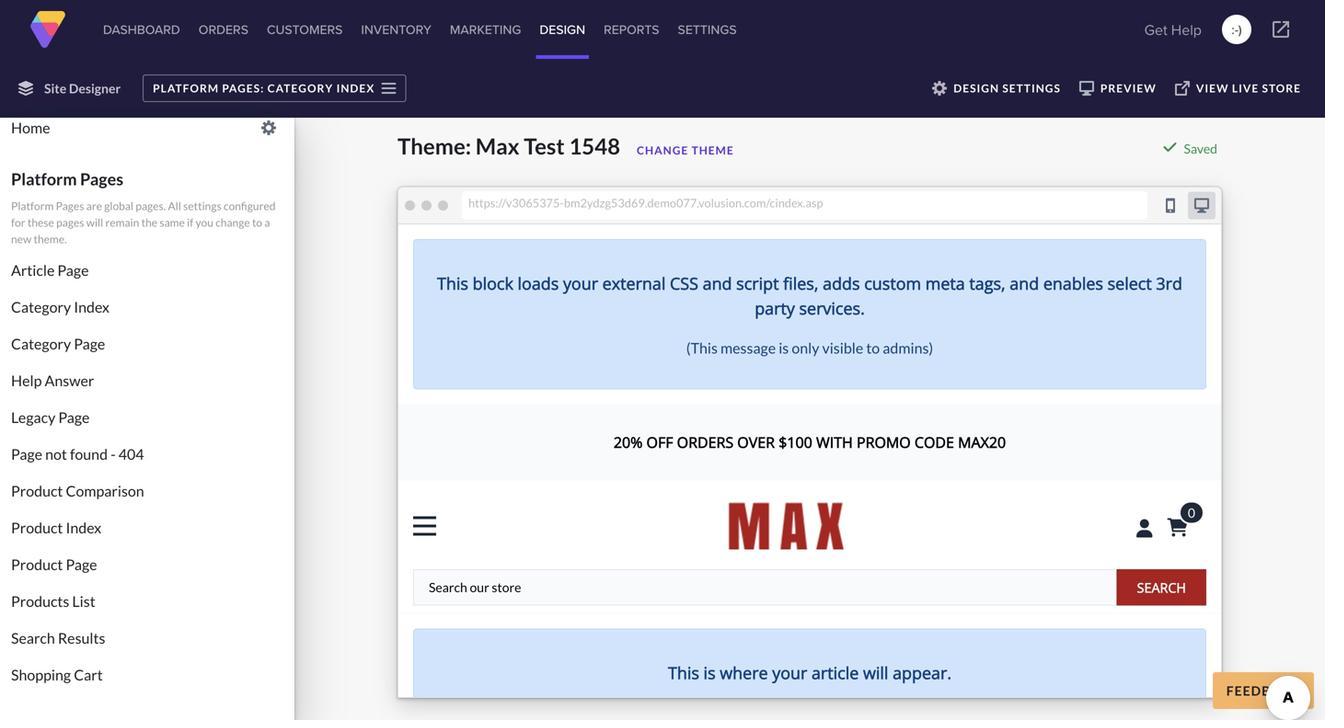 Task type: vqa. For each thing, say whether or not it's contained in the screenshot.
Results
yes



Task type: describe. For each thing, give the bounding box(es) containing it.
products list
[[11, 593, 95, 611]]

product comparison
[[11, 482, 144, 500]]

platform for platform pages: category index
[[153, 81, 219, 95]]

platform pages are global pages. all settings configured for these pages will remain the same if you change to a new theme.
[[11, 199, 276, 246]]

404
[[119, 446, 144, 464]]

sidebar element
[[0, 0, 295, 721]]

site
[[44, 81, 66, 96]]

products
[[11, 593, 69, 611]]

1548
[[569, 133, 620, 159]]

search results link
[[5, 620, 290, 657]]

category page
[[11, 335, 105, 353]]

preview button
[[1071, 75, 1166, 102]]

product index
[[11, 519, 101, 537]]

pages.
[[136, 199, 166, 213]]

saved
[[1184, 141, 1218, 156]]

a
[[265, 216, 270, 229]]

feedback button
[[1213, 673, 1315, 710]]

not
[[45, 446, 67, 464]]

reports
[[604, 20, 660, 39]]

these
[[27, 216, 54, 229]]

pages for platform pages are global pages. all settings configured for these pages will remain the same if you change to a new theme.
[[56, 199, 84, 213]]

settings
[[183, 199, 222, 213]]

home
[[11, 119, 50, 137]]

reports button
[[600, 0, 663, 59]]

orders button
[[195, 0, 252, 59]]

volusion-logo link
[[29, 11, 66, 48]]

category index link
[[5, 289, 290, 326]]

change theme
[[637, 144, 734, 157]]

product comparison link
[[5, 473, 290, 510]]

design settings
[[954, 81, 1061, 95]]

pages for platform pages
[[80, 169, 123, 189]]

list
[[72, 593, 95, 611]]

will
[[86, 216, 103, 229]]

get help
[[1145, 19, 1202, 40]]

index for category index
[[74, 298, 109, 316]]

for
[[11, 216, 25, 229]]

test
[[524, 133, 565, 159]]

:-
[[1232, 20, 1239, 39]]

home link
[[5, 108, 290, 148]]

index inside platform pages: category index button
[[337, 81, 375, 95]]

help answer link
[[5, 363, 290, 400]]

live
[[1233, 81, 1260, 95]]

if
[[187, 216, 194, 229]]

design
[[540, 20, 586, 39]]

product for product page
[[11, 556, 63, 574]]

platform pages: category index button
[[143, 75, 406, 102]]

global
[[104, 199, 133, 213]]

preview
[[1101, 81, 1157, 95]]

saved image
[[1163, 140, 1178, 155]]

max
[[476, 133, 520, 159]]

products list link
[[5, 584, 290, 620]]

settings
[[1003, 81, 1061, 95]]

results
[[58, 630, 105, 648]]

page not found - 404 link
[[5, 436, 290, 473]]

design
[[954, 81, 1000, 95]]

get help link
[[1139, 11, 1208, 48]]

marketing button
[[446, 0, 525, 59]]

view
[[1197, 81, 1230, 95]]

orders
[[199, 20, 249, 39]]

category for category index
[[11, 298, 71, 316]]



Task type: locate. For each thing, give the bounding box(es) containing it.
pages up pages
[[56, 199, 84, 213]]

category
[[268, 81, 334, 95], [11, 298, 71, 316], [11, 335, 71, 353]]

design button
[[536, 0, 589, 59]]

category down article
[[11, 298, 71, 316]]

page for legacy page
[[58, 409, 90, 427]]

2 vertical spatial index
[[66, 519, 101, 537]]

article page
[[11, 261, 89, 279]]

help inside list of platform pages menu
[[11, 372, 42, 390]]

platform for platform pages
[[11, 169, 77, 189]]

dashboard link
[[99, 0, 184, 59]]

legacy
[[11, 409, 55, 427]]

cart
[[74, 667, 103, 684]]

1 vertical spatial product
[[11, 519, 63, 537]]

index inside the product index link
[[66, 519, 101, 537]]

designer
[[69, 81, 121, 96]]

0 vertical spatial category
[[268, 81, 334, 95]]

shopping
[[11, 667, 71, 684]]

view live store button
[[1166, 75, 1311, 102]]

page not found - 404
[[11, 446, 144, 464]]

category inside category page link
[[11, 335, 71, 353]]

0 vertical spatial product
[[11, 482, 63, 500]]

help
[[1172, 19, 1202, 40], [11, 372, 42, 390]]

0 vertical spatial index
[[337, 81, 375, 95]]

3 product from the top
[[11, 556, 63, 574]]

store
[[1263, 81, 1302, 95]]

you
[[196, 216, 213, 229]]

page for product page
[[66, 556, 97, 574]]

index down product comparison
[[66, 519, 101, 537]]

remain
[[105, 216, 139, 229]]

page for article page
[[57, 261, 89, 279]]

pages
[[56, 216, 84, 229]]

2 vertical spatial product
[[11, 556, 63, 574]]

index for product index
[[66, 519, 101, 537]]

pages inside platform pages are global pages. all settings configured for these pages will remain the same if you change to a new theme.
[[56, 199, 84, 213]]

product index link
[[5, 510, 290, 547]]

1 product from the top
[[11, 482, 63, 500]]

settings
[[678, 20, 737, 39]]

page up page not found - 404
[[58, 409, 90, 427]]

legacy page link
[[5, 400, 290, 436]]

1 vertical spatial category
[[11, 298, 71, 316]]

view live store
[[1197, 81, 1302, 95]]

index up category page
[[74, 298, 109, 316]]

answer
[[45, 372, 94, 390]]

search
[[11, 630, 55, 648]]

all
[[168, 199, 181, 213]]

1 vertical spatial index
[[74, 298, 109, 316]]

:-) link
[[1223, 15, 1252, 44]]

1 vertical spatial help
[[11, 372, 42, 390]]

design settings button
[[924, 75, 1071, 102]]

shopping cart link
[[5, 657, 290, 694]]

0 horizontal spatial help
[[11, 372, 42, 390]]

inventory button
[[358, 0, 435, 59]]

pages:
[[222, 81, 264, 95]]

theme:
[[398, 133, 471, 159]]

0 vertical spatial platform
[[153, 81, 219, 95]]

-
[[111, 446, 116, 464]]

dashboard
[[103, 20, 180, 39]]

are
[[86, 199, 102, 213]]

https://v3065375-
[[469, 196, 564, 210]]

platform pages: category index
[[153, 81, 375, 95]]

platform inside button
[[153, 81, 219, 95]]

found
[[70, 446, 108, 464]]

product page
[[11, 556, 97, 574]]

1 vertical spatial platform
[[11, 169, 77, 189]]

list of platform pages menu
[[0, 248, 295, 699]]

category for category page
[[11, 335, 71, 353]]

product up products
[[11, 556, 63, 574]]

help answer
[[11, 372, 94, 390]]

page up the list on the left bottom
[[66, 556, 97, 574]]

help up legacy
[[11, 372, 42, 390]]

1 vertical spatial pages
[[56, 199, 84, 213]]

product for product index
[[11, 519, 63, 537]]

2 vertical spatial category
[[11, 335, 71, 353]]

platform for platform pages are global pages. all settings configured for these pages will remain the same if you change to a new theme.
[[11, 199, 54, 213]]

platform
[[153, 81, 219, 95], [11, 169, 77, 189], [11, 199, 54, 213]]

index inside the category index link
[[74, 298, 109, 316]]

help right get
[[1172, 19, 1202, 40]]

:-)
[[1232, 20, 1242, 39]]

legacy page
[[11, 409, 90, 427]]

the
[[141, 216, 157, 229]]

get
[[1145, 19, 1168, 40]]

https://v3065375-bm2ydzg53d69.demo077.volusion.com/cindex.asp
[[469, 196, 824, 210]]

marketing
[[450, 20, 521, 39]]

0 vertical spatial pages
[[80, 169, 123, 189]]

change
[[216, 216, 250, 229]]

configured
[[224, 199, 276, 213]]

index down inventory button
[[337, 81, 375, 95]]

article page link
[[5, 252, 290, 289]]

product for product comparison
[[11, 482, 63, 500]]

category right pages:
[[268, 81, 334, 95]]

bm2ydzg53d69.demo077.volusion.com/cindex.asp
[[564, 196, 824, 210]]

product page link
[[5, 547, 290, 584]]

new
[[11, 232, 31, 246]]

pages
[[80, 169, 123, 189], [56, 199, 84, 213]]

inventory
[[361, 20, 432, 39]]

comparison
[[66, 482, 144, 500]]

page for category page
[[74, 335, 105, 353]]

theme
[[692, 144, 734, 157]]

category inside platform pages: category index button
[[268, 81, 334, 95]]

product up "product page"
[[11, 519, 63, 537]]

category page link
[[5, 326, 290, 363]]

shopping cart
[[11, 667, 103, 684]]

platform inside platform pages are global pages. all settings configured for these pages will remain the same if you change to a new theme.
[[11, 199, 54, 213]]

)
[[1239, 20, 1242, 39]]

customers button
[[263, 0, 346, 59]]

page up answer
[[74, 335, 105, 353]]

change
[[637, 144, 689, 157]]

article
[[11, 261, 55, 279]]

product down the not
[[11, 482, 63, 500]]

1 horizontal spatial help
[[1172, 19, 1202, 40]]

customers
[[267, 20, 343, 39]]

dashboard image
[[29, 11, 66, 48]]

theme: max test 1548
[[398, 133, 620, 159]]

page down theme.
[[57, 261, 89, 279]]

0 vertical spatial help
[[1172, 19, 1202, 40]]

2 vertical spatial platform
[[11, 199, 54, 213]]

feedback
[[1227, 684, 1301, 699]]

pages up "are"
[[80, 169, 123, 189]]

category up help answer
[[11, 335, 71, 353]]

theme.
[[34, 232, 67, 246]]

same
[[160, 216, 185, 229]]

site designer
[[44, 81, 121, 96]]

page left the not
[[11, 446, 42, 464]]

page
[[57, 261, 89, 279], [74, 335, 105, 353], [58, 409, 90, 427], [11, 446, 42, 464], [66, 556, 97, 574]]

platform pages
[[11, 169, 123, 189]]

to
[[252, 216, 262, 229]]

settings button
[[674, 0, 741, 59]]

2 product from the top
[[11, 519, 63, 537]]



